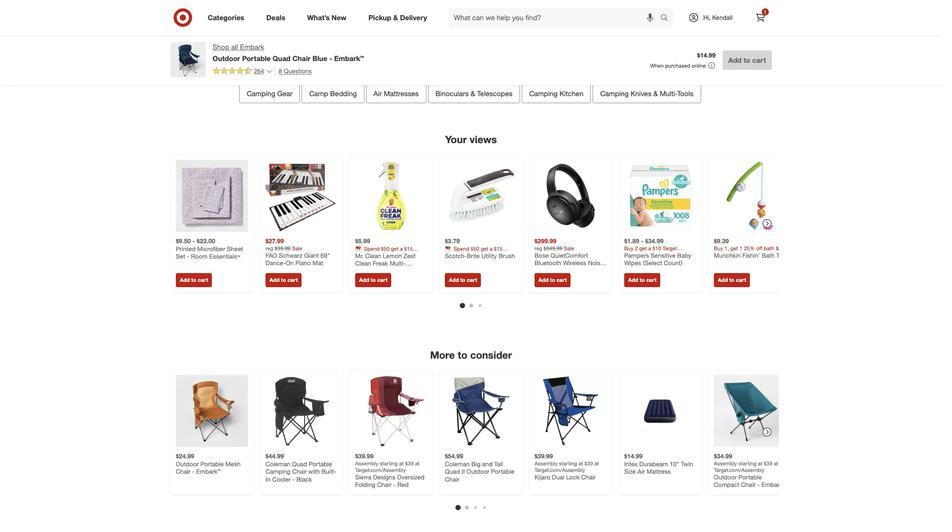 Task type: describe. For each thing, give the bounding box(es) containing it.
target.com/assembly for dual
[[535, 467, 585, 474]]

shop
[[213, 43, 229, 51]]

sierra designs oversized folding chair - red image
[[355, 376, 427, 448]]

add right online
[[729, 56, 742, 65]]

chair inside shop all embark outdoor portable quad chair blue - embark™
[[293, 54, 311, 63]]

add to cart button for printed microfiber sheet set - room essentials™
[[176, 273, 212, 287]]

1
[[764, 9, 767, 15]]

purpose
[[355, 267, 378, 275]]

telescopes
[[477, 89, 513, 98]]

- right $1.89
[[641, 237, 643, 245]]

sensitive
[[651, 252, 676, 259]]

to for scotch-brite utility brush
[[460, 277, 465, 284]]

chair inside the $39.99 assembly starting at $39 at target.com/assembly kijaro dual lock chair
[[581, 474, 596, 482]]

cart for scotch-brite utility brush
[[467, 277, 477, 284]]

room
[[191, 253, 207, 260]]

on
[[285, 259, 294, 267]]

when
[[650, 62, 664, 69]]

8 questions link
[[275, 66, 312, 76]]

add for scotch-brite utility brush
[[449, 277, 459, 284]]

in
[[265, 476, 270, 484]]

fl
[[416, 267, 419, 275]]

intex
[[624, 461, 638, 468]]

cart for mr. clean lemon zest clean freak multi- purpose cleaner - 16 fl oz
[[377, 277, 387, 284]]

built-
[[321, 469, 336, 476]]

camping kitchen link
[[522, 84, 591, 103]]

categories
[[208, 13, 244, 22]]

noise
[[588, 259, 604, 267]]

fishin'
[[742, 252, 760, 259]]

with
[[308, 469, 320, 476]]

your
[[445, 133, 467, 146]]

16
[[407, 267, 414, 275]]

what's
[[307, 13, 330, 22]]

cart for printed microfiber sheet set - room essentials™
[[198, 277, 208, 284]]

fao schwarz giant 69" dance-on piano mat image
[[265, 160, 338, 232]]

$39.99 assembly starting at $39 at target.com/assembly sierra designs oversized folding chair - red
[[355, 453, 424, 489]]

cart down 1 'link'
[[753, 56, 766, 65]]

$34.99 inside $34.99 assembly starting at $39 at target.com/assembly outdoor portable compact chair - embark™
[[714, 453, 732, 461]]

$9.50 - $22.00 printed microfiber sheet set - room essentials™
[[176, 237, 243, 260]]

add to cart button for mr. clean lemon zest clean freak multi- purpose cleaner - 16 fl oz
[[355, 273, 391, 287]]

quad inside $44.99 coleman quad portable camping chair with built- in cooler - black
[[292, 461, 307, 468]]

compact
[[714, 482, 739, 489]]

camping gear
[[247, 89, 293, 98]]

reg for fao
[[265, 245, 273, 252]]

headphones
[[565, 267, 600, 274]]

1 at from the left
[[399, 461, 404, 467]]

shop all embark outdoor portable quad chair blue - embark™
[[213, 43, 364, 63]]

$27.99
[[265, 237, 284, 245]]

to for bose quietcomfort bluetooth wireless noise cancelling headphones
[[550, 277, 555, 284]]

$39.99 for kijaro dual lock chair
[[535, 453, 553, 461]]

munchkin fishin' bath toy image
[[714, 160, 786, 232]]

$14.99 for $14.99
[[697, 51, 716, 59]]

- inside shop all embark outdoor portable quad chair blue - embark™
[[329, 54, 332, 63]]

cart for pampers sensitive baby wipes (select count)
[[646, 277, 657, 284]]

wireless
[[563, 259, 586, 267]]

set
[[176, 253, 185, 260]]

0 vertical spatial air
[[374, 89, 382, 98]]

$9.50
[[176, 237, 191, 245]]

camping kitchen
[[529, 89, 584, 98]]

consider
[[470, 349, 512, 361]]

cooler
[[272, 476, 291, 484]]

camping for camping knives & multi-tools
[[600, 89, 629, 98]]

chair inside $54.99 coleman big and tall quad ii outdoor portable chair
[[445, 476, 459, 484]]

chair inside $34.99 assembly starting at $39 at target.com/assembly outdoor portable compact chair - embark™
[[741, 482, 756, 489]]

more to consider
[[430, 349, 512, 361]]

4 at from the left
[[594, 461, 599, 467]]

assembly for outdoor
[[714, 461, 737, 467]]

$44.99 coleman quad portable camping chair with built- in cooler - black
[[265, 453, 336, 484]]

$27.99 reg $39.99 sale fao schwarz giant 69" dance-on piano mat
[[265, 237, 330, 267]]

add to cart button for scotch-brite utility brush
[[445, 273, 481, 287]]

- inside $34.99 assembly starting at $39 at target.com/assembly outdoor portable compact chair - embark™
[[757, 482, 760, 489]]

hi,
[[704, 14, 711, 21]]

coleman for $54.99
[[445, 461, 470, 468]]

portable inside shop all embark outdoor portable quad chair blue - embark™
[[242, 54, 271, 63]]

camping knives & multi-tools link
[[593, 84, 701, 103]]

new
[[332, 13, 347, 22]]

add to cart for mr. clean lemon zest clean freak multi- purpose cleaner - 16 fl oz
[[359, 277, 387, 284]]

- right set
[[187, 253, 189, 260]]

kitchen
[[560, 89, 584, 98]]

blue
[[313, 54, 328, 63]]

zest
[[403, 252, 415, 260]]

hi, kendall
[[704, 14, 733, 21]]

kijaro
[[535, 474, 550, 482]]

brite
[[467, 252, 480, 260]]

assembly for sierra
[[355, 461, 378, 467]]

$34.99 assembly starting at $39 at target.com/assembly outdoor portable compact chair - embark™
[[714, 453, 786, 489]]

add for munchkin fishin' bath toy
[[718, 277, 728, 284]]

clean up freak
[[365, 252, 381, 260]]

quietcomfort
[[550, 252, 588, 259]]

add for bose quietcomfort bluetooth wireless noise cancelling headphones
[[538, 277, 548, 284]]

giant
[[304, 252, 319, 259]]

add to cart for fao schwarz giant 69" dance-on piano mat
[[269, 277, 298, 284]]

binoculars
[[436, 89, 469, 98]]

add for mr. clean lemon zest clean freak multi- purpose cleaner - 16 fl oz
[[359, 277, 369, 284]]

scotch-brite utility brush image
[[445, 160, 517, 232]]

add to cart for scotch-brite utility brush
[[449, 277, 477, 284]]

$54.99
[[445, 453, 463, 461]]

mr.
[[355, 252, 363, 260]]

$299.99
[[535, 237, 556, 245]]

brush
[[499, 252, 515, 260]]

chair inside $44.99 coleman quad portable camping chair with built- in cooler - black
[[292, 469, 307, 476]]

outdoor inside $24.99 outdoor portable mesh chair - embark™
[[176, 461, 199, 468]]

kijaro dual lock chair image
[[535, 376, 607, 448]]

cleaner
[[380, 267, 401, 275]]

outdoor portable compact chair - embark™ image
[[714, 376, 786, 448]]

camping inside $44.99 coleman quad portable camping chair with built- in cooler - black
[[265, 469, 290, 476]]

add to cart for pampers sensitive baby wipes (select count)
[[628, 277, 657, 284]]

lemon
[[383, 252, 402, 260]]

$39 for outdoor portable compact chair - embark™
[[764, 461, 772, 467]]

big
[[471, 461, 480, 468]]

add to cart button for fao schwarz giant 69" dance-on piano mat
[[265, 273, 302, 287]]

camp bedding link
[[302, 84, 364, 103]]

delivery
[[400, 13, 427, 22]]

mattresses
[[384, 89, 419, 98]]

what's new
[[307, 13, 347, 22]]

$39.99 inside $27.99 reg $39.99 sale fao schwarz giant 69" dance-on piano mat
[[275, 245, 290, 252]]

wipes
[[624, 259, 641, 267]]

$54.99 coleman big and tall quad ii outdoor portable chair
[[445, 453, 514, 484]]

image of outdoor portable quad chair blue - embark™ image
[[170, 42, 206, 77]]

camp
[[309, 89, 328, 98]]

add to cart for bose quietcomfort bluetooth wireless noise cancelling headphones
[[538, 277, 567, 284]]

munchkin fishin' bath toy
[[714, 252, 786, 259]]

& for binoculars
[[471, 89, 475, 98]]

red
[[397, 482, 409, 489]]

$24.99 outdoor portable mesh chair - embark™
[[176, 453, 240, 476]]

8 questions
[[279, 67, 312, 75]]

starting for portable
[[738, 461, 756, 467]]

what's new link
[[300, 8, 358, 27]]

portable inside $24.99 outdoor portable mesh chair - embark™
[[200, 461, 224, 468]]

ii
[[462, 469, 465, 476]]

munchkin
[[714, 252, 741, 259]]

size
[[624, 469, 636, 476]]

264 link
[[213, 66, 273, 77]]

(select
[[643, 259, 662, 267]]

add for fao schwarz giant 69" dance-on piano mat
[[269, 277, 279, 284]]

multi- inside mr. clean lemon zest clean freak multi- purpose cleaner - 16 fl oz
[[390, 260, 405, 267]]



Task type: locate. For each thing, give the bounding box(es) containing it.
- left the black
[[292, 476, 295, 484]]

3 starting from the left
[[738, 461, 756, 467]]

0 horizontal spatial multi-
[[390, 260, 405, 267]]

quad up the black
[[292, 461, 307, 468]]

1 horizontal spatial air
[[638, 469, 645, 476]]

1 $39 from the left
[[405, 461, 414, 467]]

0 horizontal spatial $39.99
[[275, 245, 290, 252]]

oversized
[[397, 474, 424, 482]]

1 starting from the left
[[380, 461, 398, 467]]

questions
[[284, 67, 312, 75]]

1 horizontal spatial quad
[[292, 461, 307, 468]]

$34.99 up "sensitive"
[[645, 237, 664, 245]]

$14.99 up the intex
[[624, 453, 643, 461]]

1 vertical spatial air
[[638, 469, 645, 476]]

chair inside $39.99 assembly starting at $39 at target.com/assembly sierra designs oversized folding chair - red
[[377, 482, 392, 489]]

- left the red
[[393, 482, 396, 489]]

add for printed microfiber sheet set - room essentials™
[[180, 277, 190, 284]]

and
[[482, 461, 493, 468]]

1 vertical spatial quad
[[292, 461, 307, 468]]

multi- right knives
[[660, 89, 677, 98]]

$39.99 inside $39.99 assembly starting at $39 at target.com/assembly sierra designs oversized folding chair - red
[[355, 453, 374, 461]]

1 link
[[751, 8, 770, 27]]

1 target.com/assembly from the left
[[355, 467, 406, 474]]

assembly inside $39.99 assembly starting at $39 at target.com/assembly sierra designs oversized folding chair - red
[[355, 461, 378, 467]]

target.com/assembly inside the $39.99 assembly starting at $39 at target.com/assembly kijaro dual lock chair
[[535, 467, 585, 474]]

3 at from the left
[[578, 461, 583, 467]]

bose quietcomfort bluetooth wireless noise cancelling headphones image
[[535, 160, 607, 232]]

sale
[[292, 245, 302, 252], [564, 245, 574, 252]]

1 horizontal spatial reg
[[535, 245, 542, 252]]

$39.99 for sierra designs oversized folding chair - red
[[355, 453, 374, 461]]

scotch-brite utility brush
[[445, 252, 515, 260]]

1 horizontal spatial $14.99
[[697, 51, 716, 59]]

$1.89 - $34.99
[[624, 237, 664, 245]]

cart down (select
[[646, 277, 657, 284]]

your views
[[445, 133, 497, 146]]

$9.39
[[714, 237, 729, 245]]

2 coleman from the left
[[445, 461, 470, 468]]

add down purpose
[[359, 277, 369, 284]]

0 horizontal spatial target.com/assembly
[[355, 467, 406, 474]]

piano
[[295, 259, 311, 267]]

3 target.com/assembly from the left
[[714, 467, 764, 474]]

coleman down $54.99
[[445, 461, 470, 468]]

3 assembly from the left
[[714, 461, 737, 467]]

$39
[[405, 461, 414, 467], [584, 461, 593, 467], [764, 461, 772, 467]]

assembly
[[355, 461, 378, 467], [535, 461, 558, 467], [714, 461, 737, 467]]

1 horizontal spatial $34.99
[[714, 453, 732, 461]]

to for printed microfiber sheet set - room essentials™
[[191, 277, 196, 284]]

2 horizontal spatial starting
[[738, 461, 756, 467]]

1 vertical spatial multi-
[[390, 260, 405, 267]]

add to cart
[[729, 56, 766, 65], [180, 277, 208, 284], [269, 277, 298, 284], [359, 277, 387, 284], [449, 277, 477, 284], [538, 277, 567, 284], [628, 277, 657, 284], [718, 277, 746, 284]]

to for fao schwarz giant 69" dance-on piano mat
[[281, 277, 286, 284]]

$349.99
[[544, 245, 562, 252]]

$39.99 assembly starting at $39 at target.com/assembly kijaro dual lock chair
[[535, 453, 599, 482]]

sale for bluetooth
[[564, 245, 574, 252]]

portable down tall on the right
[[491, 469, 514, 476]]

cart down room
[[198, 277, 208, 284]]

deals
[[266, 13, 285, 22]]

0 horizontal spatial $39
[[405, 461, 414, 467]]

target.com/assembly
[[355, 467, 406, 474], [535, 467, 585, 474], [714, 467, 764, 474]]

camping for camping gear
[[247, 89, 275, 98]]

- inside mr. clean lemon zest clean freak multi- purpose cleaner - 16 fl oz
[[403, 267, 405, 275]]

& right the pickup
[[393, 13, 398, 22]]

black
[[296, 476, 312, 484]]

2 horizontal spatial $39.99
[[535, 453, 553, 461]]

starting inside the $39.99 assembly starting at $39 at target.com/assembly kijaro dual lock chair
[[559, 461, 577, 467]]

portable inside $44.99 coleman quad portable camping chair with built- in cooler - black
[[309, 461, 332, 468]]

$14.99 up online
[[697, 51, 716, 59]]

quad inside $54.99 coleman big and tall quad ii outdoor portable chair
[[445, 469, 460, 476]]

intex durabeam 10" twin size air mattress image
[[624, 376, 696, 448]]

camping down 264 at the top of the page
[[247, 89, 275, 98]]

0 vertical spatial $34.99
[[645, 237, 664, 245]]

- right blue
[[329, 54, 332, 63]]

$39 inside $34.99 assembly starting at $39 at target.com/assembly outdoor portable compact chair - embark™
[[764, 461, 772, 467]]

2 reg from the left
[[535, 245, 542, 252]]

outdoor inside $54.99 coleman big and tall quad ii outdoor portable chair
[[466, 469, 489, 476]]

reg down $299.99
[[535, 245, 542, 252]]

coleman down $44.99
[[265, 461, 290, 468]]

1 vertical spatial embark™
[[196, 469, 220, 476]]

2 starting from the left
[[559, 461, 577, 467]]

cart for bose quietcomfort bluetooth wireless noise cancelling headphones
[[556, 277, 567, 284]]

0 vertical spatial $14.99
[[697, 51, 716, 59]]

tall
[[494, 461, 503, 468]]

add to cart button for munchkin fishin' bath toy
[[714, 273, 750, 287]]

chair right "compact"
[[741, 482, 756, 489]]

fao
[[265, 252, 277, 259]]

quad
[[273, 54, 291, 63], [292, 461, 307, 468], [445, 469, 460, 476]]

$39 for sierra designs oversized folding chair - red
[[405, 461, 414, 467]]

assembly up "compact"
[[714, 461, 737, 467]]

quad for all
[[273, 54, 291, 63]]

cart down on in the left of the page
[[287, 277, 298, 284]]

1 horizontal spatial $39
[[584, 461, 593, 467]]

0 horizontal spatial sale
[[292, 245, 302, 252]]

sheet
[[227, 245, 243, 252]]

bluetooth
[[535, 259, 561, 267]]

cancelling
[[535, 267, 563, 274]]

1 horizontal spatial assembly
[[535, 461, 558, 467]]

pampers sensitive baby wipes (select count) image
[[624, 160, 696, 232]]

2 sale from the left
[[564, 245, 574, 252]]

mr. clean lemon zest clean freak multi- purpose cleaner - 16 fl oz
[[355, 252, 427, 275]]

- right $9.50
[[192, 237, 195, 245]]

add down wipes
[[628, 277, 638, 284]]

search
[[657, 14, 678, 23]]

2 $39 from the left
[[584, 461, 593, 467]]

views
[[470, 133, 497, 146]]

$39.99 up sierra
[[355, 453, 374, 461]]

0 horizontal spatial coleman
[[265, 461, 290, 468]]

chair up the questions on the left top of page
[[293, 54, 311, 63]]

coleman inside $54.99 coleman big and tall quad ii outdoor portable chair
[[445, 461, 470, 468]]

camping for camping kitchen
[[529, 89, 558, 98]]

starting inside $34.99 assembly starting at $39 at target.com/assembly outdoor portable compact chair - embark™
[[738, 461, 756, 467]]

2 horizontal spatial assembly
[[714, 461, 737, 467]]

reg
[[265, 245, 273, 252], [535, 245, 542, 252]]

to
[[744, 56, 751, 65], [191, 277, 196, 284], [281, 277, 286, 284], [371, 277, 376, 284], [460, 277, 465, 284], [550, 277, 555, 284], [640, 277, 645, 284], [729, 277, 734, 284], [458, 349, 468, 361]]

more
[[430, 349, 455, 361]]

0 horizontal spatial reg
[[265, 245, 273, 252]]

2 horizontal spatial &
[[654, 89, 658, 98]]

What can we help you find? suggestions appear below search field
[[449, 8, 663, 27]]

camping left kitchen
[[529, 89, 558, 98]]

mr. clean lemon zest clean freak multi-purpose cleaner - 16 fl oz image
[[355, 160, 427, 232]]

online
[[692, 62, 706, 69]]

air inside $14.99 intex durabeam 10" twin size air mattress
[[638, 469, 645, 476]]

1 horizontal spatial &
[[471, 89, 475, 98]]

portable inside $54.99 coleman big and tall quad ii outdoor portable chair
[[491, 469, 514, 476]]

mat
[[312, 259, 323, 267]]

camping knives & multi-tools
[[600, 89, 694, 98]]

starting inside $39.99 assembly starting at $39 at target.com/assembly sierra designs oversized folding chair - red
[[380, 461, 398, 467]]

coleman inside $44.99 coleman quad portable camping chair with built- in cooler - black
[[265, 461, 290, 468]]

starting up lock
[[559, 461, 577, 467]]

embark™ inside $24.99 outdoor portable mesh chair - embark™
[[196, 469, 220, 476]]

starting for designs
[[380, 461, 398, 467]]

target.com/assembly for designs
[[355, 467, 406, 474]]

outdoor down $24.99
[[176, 461, 199, 468]]

starting up "compact"
[[738, 461, 756, 467]]

chair down designs
[[377, 482, 392, 489]]

assembly inside the $39.99 assembly starting at $39 at target.com/assembly kijaro dual lock chair
[[535, 461, 558, 467]]

air right size
[[638, 469, 645, 476]]

cart for fao schwarz giant 69" dance-on piano mat
[[287, 277, 298, 284]]

toy
[[776, 252, 786, 259]]

add to cart button for bose quietcomfort bluetooth wireless noise cancelling headphones
[[535, 273, 571, 287]]

portable down the embark at the top
[[242, 54, 271, 63]]

sale up piano
[[292, 245, 302, 252]]

$39 for kijaro dual lock chair
[[584, 461, 593, 467]]

quad inside shop all embark outdoor portable quad chair blue - embark™
[[273, 54, 291, 63]]

0 horizontal spatial embark™
[[196, 469, 220, 476]]

knives
[[631, 89, 652, 98]]

printed microfiber sheet set - room essentials™ image
[[176, 160, 248, 232]]

add to cart for munchkin fishin' bath toy
[[718, 277, 746, 284]]

sierra
[[355, 474, 371, 482]]

coleman big and tall quad ii outdoor portable chair image
[[445, 376, 517, 448]]

mattress
[[647, 469, 671, 476]]

essentials™
[[209, 253, 240, 260]]

$14.99 for $14.99 intex durabeam 10" twin size air mattress
[[624, 453, 643, 461]]

camping up cooler
[[265, 469, 290, 476]]

oz
[[421, 267, 427, 275]]

portable up "with"
[[309, 461, 332, 468]]

chair
[[293, 54, 311, 63], [176, 469, 190, 476], [292, 469, 307, 476], [581, 474, 596, 482], [445, 476, 459, 484], [377, 482, 392, 489], [741, 482, 756, 489]]

camping left knives
[[600, 89, 629, 98]]

- inside $39.99 assembly starting at $39 at target.com/assembly sierra designs oversized folding chair - red
[[393, 482, 396, 489]]

0 horizontal spatial &
[[393, 13, 398, 22]]

$24.99
[[176, 453, 194, 461]]

scotch-
[[445, 252, 467, 260]]

5 at from the left
[[758, 461, 762, 467]]

bedding
[[330, 89, 357, 98]]

outdoor up "compact"
[[714, 474, 737, 482]]

0 horizontal spatial starting
[[380, 461, 398, 467]]

target.com/assembly inside $34.99 assembly starting at $39 at target.com/assembly outdoor portable compact chair - embark™
[[714, 467, 764, 474]]

0 horizontal spatial $34.99
[[645, 237, 664, 245]]

pickup & delivery link
[[361, 8, 438, 27]]

1 horizontal spatial coleman
[[445, 461, 470, 468]]

$39.99 inside the $39.99 assembly starting at $39 at target.com/assembly kijaro dual lock chair
[[535, 453, 553, 461]]

$34.99 up "compact"
[[714, 453, 732, 461]]

coleman
[[265, 461, 290, 468], [445, 461, 470, 468]]

utility
[[481, 252, 497, 260]]

sale inside $27.99 reg $39.99 sale fao schwarz giant 69" dance-on piano mat
[[292, 245, 302, 252]]

clean up purpose
[[355, 260, 371, 267]]

assembly for kijaro
[[535, 461, 558, 467]]

0 vertical spatial quad
[[273, 54, 291, 63]]

cart for munchkin fishin' bath toy
[[736, 277, 746, 284]]

1 assembly from the left
[[355, 461, 378, 467]]

reg inside $299.99 reg $349.99 sale bose quietcomfort bluetooth wireless noise cancelling headphones
[[535, 245, 542, 252]]

10"
[[670, 461, 679, 468]]

1 horizontal spatial target.com/assembly
[[535, 467, 585, 474]]

starting up designs
[[380, 461, 398, 467]]

cart down cancelling
[[556, 277, 567, 284]]

1 horizontal spatial sale
[[564, 245, 574, 252]]

twin
[[681, 461, 693, 468]]

0 horizontal spatial air
[[374, 89, 382, 98]]

tools
[[677, 89, 694, 98]]

3 $39 from the left
[[764, 461, 772, 467]]

outdoor inside shop all embark outdoor portable quad chair blue - embark™
[[213, 54, 240, 63]]

air mattresses
[[374, 89, 419, 98]]

deals link
[[259, 8, 296, 27]]

add to cart button for pampers sensitive baby wipes (select count)
[[624, 273, 660, 287]]

- right "compact"
[[757, 482, 760, 489]]

coleman for $44.99
[[265, 461, 290, 468]]

outdoor inside $34.99 assembly starting at $39 at target.com/assembly outdoor portable compact chair - embark™
[[714, 474, 737, 482]]

embark™ inside $34.99 assembly starting at $39 at target.com/assembly outdoor portable compact chair - embark™
[[762, 482, 786, 489]]

1 horizontal spatial $39.99
[[355, 453, 374, 461]]

at
[[399, 461, 404, 467], [415, 461, 419, 467], [578, 461, 583, 467], [594, 461, 599, 467], [758, 461, 762, 467], [774, 461, 778, 467]]

air mattresses link
[[366, 84, 426, 103]]

chair down $54.99
[[445, 476, 459, 484]]

baby
[[677, 252, 691, 259]]

outdoor portable mesh chair - embark™ image
[[176, 376, 248, 448]]

binoculars & telescopes link
[[428, 84, 520, 103]]

kendall
[[713, 14, 733, 21]]

camping gear link
[[239, 84, 300, 103]]

add to cart for printed microfiber sheet set - room essentials™
[[180, 277, 208, 284]]

0 horizontal spatial assembly
[[355, 461, 378, 467]]

clean
[[365, 252, 381, 260], [355, 260, 371, 267]]

0 vertical spatial embark™
[[334, 54, 364, 63]]

1 horizontal spatial multi-
[[660, 89, 677, 98]]

cart down brite
[[467, 277, 477, 284]]

$39 inside the $39.99 assembly starting at $39 at target.com/assembly kijaro dual lock chair
[[584, 461, 593, 467]]

2 horizontal spatial embark™
[[762, 482, 786, 489]]

embark™ inside shop all embark outdoor portable quad chair blue - embark™
[[334, 54, 364, 63]]

add down dance-
[[269, 277, 279, 284]]

$39 inside $39.99 assembly starting at $39 at target.com/assembly sierra designs oversized folding chair - red
[[405, 461, 414, 467]]

2 vertical spatial quad
[[445, 469, 460, 476]]

sale for giant
[[292, 245, 302, 252]]

durabeam
[[639, 461, 668, 468]]

2 horizontal spatial target.com/assembly
[[714, 467, 764, 474]]

gear
[[277, 89, 293, 98]]

& for pickup
[[393, 13, 398, 22]]

1 reg from the left
[[265, 245, 273, 252]]

search button
[[657, 8, 678, 29]]

1 sale from the left
[[292, 245, 302, 252]]

$14.99 intex durabeam 10" twin size air mattress
[[624, 453, 693, 476]]

when purchased online
[[650, 62, 706, 69]]

target.com/assembly for portable
[[714, 467, 764, 474]]

cart down munchkin fishin' bath toy
[[736, 277, 746, 284]]

portable left mesh on the bottom left
[[200, 461, 224, 468]]

-
[[329, 54, 332, 63], [192, 237, 195, 245], [641, 237, 643, 245], [187, 253, 189, 260], [403, 267, 405, 275], [192, 469, 194, 476], [292, 476, 295, 484], [393, 482, 396, 489], [757, 482, 760, 489]]

2 horizontal spatial $39
[[764, 461, 772, 467]]

cart down cleaner
[[377, 277, 387, 284]]

& right binoculars
[[471, 89, 475, 98]]

freak
[[373, 260, 388, 267]]

to for mr. clean lemon zest clean freak multi- purpose cleaner - 16 fl oz
[[371, 277, 376, 284]]

target.com/assembly inside $39.99 assembly starting at $39 at target.com/assembly sierra designs oversized folding chair - red
[[355, 467, 406, 474]]

multi- down lemon
[[390, 260, 405, 267]]

quad up 8
[[273, 54, 291, 63]]

quad left ii
[[445, 469, 460, 476]]

& right knives
[[654, 89, 658, 98]]

outdoor down big
[[466, 469, 489, 476]]

portable inside $34.99 assembly starting at $39 at target.com/assembly outdoor portable compact chair - embark™
[[739, 474, 762, 482]]

count)
[[664, 259, 682, 267]]

outdoor
[[213, 54, 240, 63], [176, 461, 199, 468], [466, 469, 489, 476], [714, 474, 737, 482]]

all
[[231, 43, 238, 51]]

2 assembly from the left
[[535, 461, 558, 467]]

1 vertical spatial $34.99
[[714, 453, 732, 461]]

outdoor down shop
[[213, 54, 240, 63]]

- down $24.99
[[192, 469, 194, 476]]

add down set
[[180, 277, 190, 284]]

0 horizontal spatial quad
[[273, 54, 291, 63]]

1 vertical spatial $14.99
[[624, 453, 643, 461]]

to for pampers sensitive baby wipes (select count)
[[640, 277, 645, 284]]

$3.79
[[445, 237, 460, 245]]

portable up "compact"
[[739, 474, 762, 482]]

1 coleman from the left
[[265, 461, 290, 468]]

chair right lock
[[581, 474, 596, 482]]

0 horizontal spatial $14.99
[[624, 453, 643, 461]]

$14.99 inside $14.99 intex durabeam 10" twin size air mattress
[[624, 453, 643, 461]]

$39.99 up kijaro
[[535, 453, 553, 461]]

folding
[[355, 482, 375, 489]]

sale up wireless
[[564, 245, 574, 252]]

chair up the black
[[292, 469, 307, 476]]

0 vertical spatial multi-
[[660, 89, 677, 98]]

camping
[[247, 89, 275, 98], [529, 89, 558, 98], [600, 89, 629, 98], [265, 469, 290, 476]]

264
[[254, 67, 264, 75]]

starting for dual
[[559, 461, 577, 467]]

assembly inside $34.99 assembly starting at $39 at target.com/assembly outdoor portable compact chair - embark™
[[714, 461, 737, 467]]

2 at from the left
[[415, 461, 419, 467]]

- inside $24.99 outdoor portable mesh chair - embark™
[[192, 469, 194, 476]]

coleman quad portable camping chair with built-in cooler - black image
[[265, 376, 338, 448]]

reg down $27.99
[[265, 245, 273, 252]]

assembly up sierra
[[355, 461, 378, 467]]

add down scotch-
[[449, 277, 459, 284]]

assembly up kijaro
[[535, 461, 558, 467]]

air left mattresses
[[374, 89, 382, 98]]

add for pampers sensitive baby wipes (select count)
[[628, 277, 638, 284]]

1 horizontal spatial embark™
[[334, 54, 364, 63]]

2 target.com/assembly from the left
[[535, 467, 585, 474]]

add down the munchkin
[[718, 277, 728, 284]]

quad for coleman
[[445, 469, 460, 476]]

2 horizontal spatial quad
[[445, 469, 460, 476]]

purchased
[[665, 62, 691, 69]]

sale inside $299.99 reg $349.99 sale bose quietcomfort bluetooth wireless noise cancelling headphones
[[564, 245, 574, 252]]

dance-
[[265, 259, 285, 267]]

1 horizontal spatial starting
[[559, 461, 577, 467]]

- inside $44.99 coleman quad portable camping chair with built- in cooler - black
[[292, 476, 295, 484]]

microfiber
[[197, 245, 225, 252]]

add down cancelling
[[538, 277, 548, 284]]

- left '16'
[[403, 267, 405, 275]]

chair inside $24.99 outdoor portable mesh chair - embark™
[[176, 469, 190, 476]]

reg for bose
[[535, 245, 542, 252]]

2 vertical spatial embark™
[[762, 482, 786, 489]]

reg inside $27.99 reg $39.99 sale fao schwarz giant 69" dance-on piano mat
[[265, 245, 273, 252]]

$39.99 down $27.99
[[275, 245, 290, 252]]

6 at from the left
[[774, 461, 778, 467]]

to for munchkin fishin' bath toy
[[729, 277, 734, 284]]

chair down $24.99
[[176, 469, 190, 476]]



Task type: vqa. For each thing, say whether or not it's contained in the screenshot.
leftmost a
no



